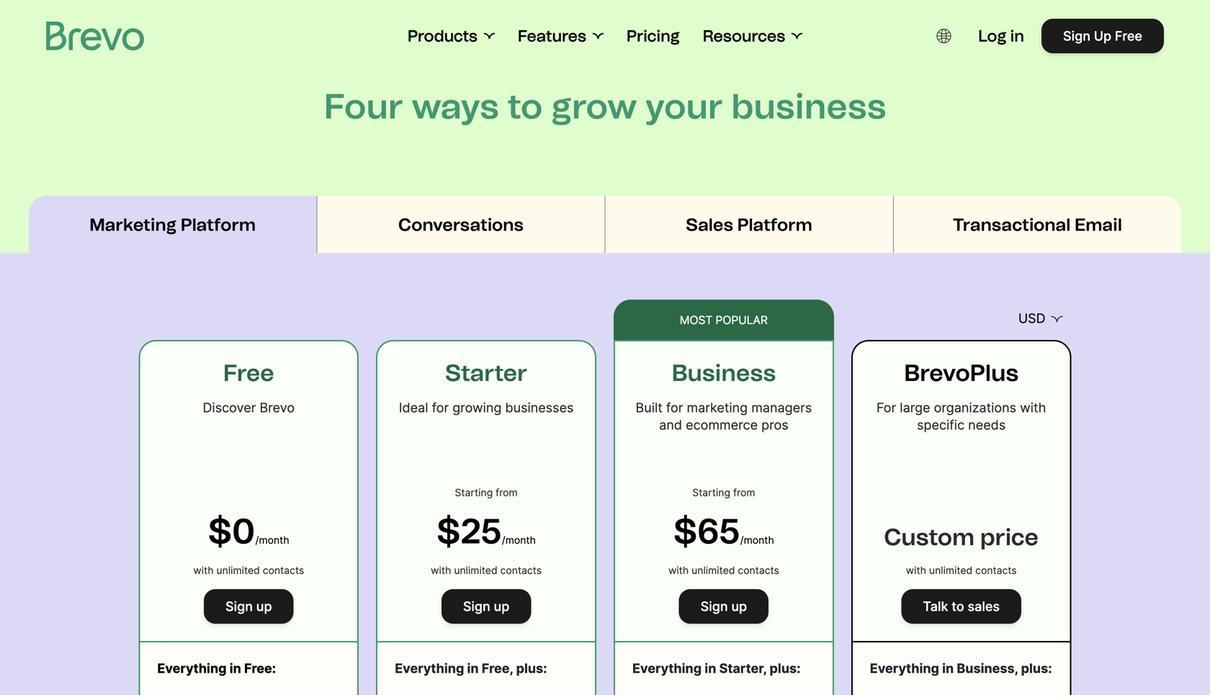 Task type: locate. For each thing, give the bounding box(es) containing it.
1 sign up button from the left
[[204, 589, 294, 624]]

for right ideal
[[432, 400, 449, 416]]

for up and
[[666, 400, 683, 416]]

with inside for large organizations with specific needs
[[1020, 400, 1047, 416]]

unlimited down the $0
[[217, 565, 260, 577]]

sign up button for $65
[[679, 589, 769, 624]]

price
[[981, 523, 1039, 551]]

contacts down $65 /month
[[738, 565, 780, 577]]

unlimited down custom price on the bottom of page
[[929, 565, 973, 577]]

2 starting from the left
[[693, 487, 731, 499]]

sign up button
[[204, 589, 294, 624], [442, 589, 531, 624], [679, 589, 769, 624]]

transactional
[[953, 214, 1071, 235]]

sales
[[968, 599, 1000, 615]]

1 horizontal spatial for
[[666, 400, 683, 416]]

marketing
[[89, 214, 177, 235]]

with unlimited contacts down $0 /month
[[193, 565, 304, 577]]

1 horizontal spatial up
[[494, 599, 510, 615]]

from up $65 /month
[[733, 487, 756, 499]]

1 horizontal spatial plus:
[[770, 661, 801, 677]]

1 vertical spatial free
[[223, 359, 274, 387]]

with unlimited contacts
[[193, 565, 304, 577], [431, 565, 542, 577], [669, 565, 780, 577], [906, 565, 1017, 577]]

plus: for starting from
[[516, 661, 547, 677]]

3 plus: from the left
[[1021, 661, 1052, 677]]

2 contacts from the left
[[500, 565, 542, 577]]

0 horizontal spatial platform
[[181, 214, 256, 235]]

starting
[[455, 487, 493, 499], [693, 487, 731, 499]]

unlimited
[[217, 565, 260, 577], [454, 565, 498, 577], [692, 565, 735, 577], [929, 565, 973, 577]]

$65 /month
[[674, 511, 774, 552]]

2 sign up button from the left
[[442, 589, 531, 624]]

unlimited down $65
[[692, 565, 735, 577]]

2 with unlimited contacts from the left
[[431, 565, 542, 577]]

log in link
[[979, 26, 1025, 46]]

0 vertical spatial free
[[1115, 28, 1143, 44]]

0 horizontal spatial sign up
[[226, 599, 272, 615]]

everything in free, plus:
[[395, 661, 547, 677]]

1 with unlimited contacts from the left
[[193, 565, 304, 577]]

specific
[[917, 417, 965, 433]]

with
[[1020, 400, 1047, 416], [193, 565, 214, 577], [431, 565, 451, 577], [669, 565, 689, 577], [906, 565, 927, 577]]

3 with unlimited contacts from the left
[[669, 565, 780, 577]]

sign up up free,
[[463, 599, 510, 615]]

brevo image
[[46, 22, 144, 50]]

platform for sales platform
[[738, 214, 813, 235]]

talk to sales button
[[902, 589, 1022, 624]]

sign for sign up free button
[[1064, 28, 1091, 44]]

/month inside $65 /month
[[740, 534, 774, 547]]

1 horizontal spatial to
[[952, 599, 965, 615]]

4 everything from the left
[[870, 661, 940, 677]]

1 horizontal spatial starting from
[[693, 487, 756, 499]]

$0
[[208, 511, 255, 552]]

1 from from the left
[[496, 487, 518, 499]]

ideal for growing businesses
[[399, 400, 574, 416]]

with down $65
[[669, 565, 689, 577]]

tab list containing marketing platform
[[0, 196, 1211, 254]]

platform
[[181, 214, 256, 235], [738, 214, 813, 235]]

3 everything from the left
[[633, 661, 702, 677]]

sign up free button
[[1042, 19, 1164, 53]]

2 plus: from the left
[[770, 661, 801, 677]]

from for $65
[[733, 487, 756, 499]]

1 platform from the left
[[181, 214, 256, 235]]

products link
[[408, 26, 495, 46]]

to
[[507, 86, 543, 127], [952, 599, 965, 615]]

2 horizontal spatial sign up button
[[679, 589, 769, 624]]

in left free,
[[467, 661, 479, 677]]

from
[[496, 487, 518, 499], [733, 487, 756, 499]]

plus:
[[516, 661, 547, 677], [770, 661, 801, 677], [1021, 661, 1052, 677]]

$25
[[437, 511, 502, 552]]

sign up button up everything in starter, plus:
[[679, 589, 769, 624]]

0 horizontal spatial sign up button
[[204, 589, 294, 624]]

1 horizontal spatial from
[[733, 487, 756, 499]]

$0 /month
[[208, 511, 289, 552]]

usd
[[1019, 311, 1046, 326]]

3 /month from the left
[[740, 534, 774, 547]]

sign inside button
[[1064, 28, 1091, 44]]

contacts
[[263, 565, 304, 577], [500, 565, 542, 577], [738, 565, 780, 577], [976, 565, 1017, 577]]

starting from
[[455, 487, 518, 499], [693, 487, 756, 499]]

resources
[[703, 26, 786, 45]]

2 /month from the left
[[502, 534, 536, 547]]

brevo
[[260, 400, 295, 416]]

0 horizontal spatial /month
[[255, 534, 289, 547]]

/month inside $25 /month
[[502, 534, 536, 547]]

up
[[1094, 28, 1112, 44]]

starting from up $25 /month
[[455, 487, 518, 499]]

free:
[[244, 661, 276, 677]]

/month for $25
[[502, 534, 536, 547]]

free right up
[[1115, 28, 1143, 44]]

talk
[[923, 599, 949, 615]]

your
[[646, 86, 723, 127]]

1 horizontal spatial sign up
[[463, 599, 510, 615]]

sign
[[1064, 28, 1091, 44], [226, 599, 253, 615], [463, 599, 491, 615], [701, 599, 728, 615]]

tab list
[[0, 196, 1211, 254]]

sign up for $25
[[463, 599, 510, 615]]

1 horizontal spatial starting
[[693, 487, 731, 499]]

1 sign up from the left
[[226, 599, 272, 615]]

discover
[[203, 400, 256, 416]]

1 vertical spatial to
[[952, 599, 965, 615]]

starting from for $65
[[693, 487, 756, 499]]

starting up $65
[[693, 487, 731, 499]]

for inside built for marketing managers and ecommerce pros
[[666, 400, 683, 416]]

0 horizontal spatial free
[[223, 359, 274, 387]]

2 horizontal spatial plus:
[[1021, 661, 1052, 677]]

3 contacts from the left
[[738, 565, 780, 577]]

unlimited down $25
[[454, 565, 498, 577]]

marketing platform link
[[29, 196, 317, 254]]

3 sign up button from the left
[[679, 589, 769, 624]]

sign up everything in starter, plus:
[[701, 599, 728, 615]]

plus: for custom price
[[1021, 661, 1052, 677]]

starting up $25
[[455, 487, 493, 499]]

in left 'free:'
[[230, 661, 241, 677]]

to right talk in the right bottom of the page
[[952, 599, 965, 615]]

starter,
[[720, 661, 767, 677]]

with unlimited contacts down custom price on the bottom of page
[[906, 565, 1017, 577]]

1 /month from the left
[[255, 534, 289, 547]]

contacts down price
[[976, 565, 1017, 577]]

up up the starter,
[[732, 599, 747, 615]]

2 horizontal spatial sign up
[[701, 599, 747, 615]]

1 horizontal spatial platform
[[738, 214, 813, 235]]

0 horizontal spatial plus:
[[516, 661, 547, 677]]

1 horizontal spatial free
[[1115, 28, 1143, 44]]

sign up
[[226, 599, 272, 615], [463, 599, 510, 615], [701, 599, 747, 615]]

business,
[[957, 661, 1018, 677]]

plus: right the starter,
[[770, 661, 801, 677]]

in
[[1011, 26, 1025, 45], [230, 661, 241, 677], [467, 661, 479, 677], [705, 661, 717, 677], [943, 661, 954, 677]]

everything for brevoplus
[[870, 661, 940, 677]]

resources link
[[703, 26, 803, 46]]

starting from up $65 /month
[[693, 487, 756, 499]]

sales platform
[[686, 214, 813, 235]]

2 from from the left
[[733, 487, 756, 499]]

sign up up everything in starter, plus:
[[701, 599, 747, 615]]

to left the grow
[[507, 86, 543, 127]]

1 plus: from the left
[[516, 661, 547, 677]]

2 horizontal spatial up
[[732, 599, 747, 615]]

for large organizations with specific needs
[[877, 400, 1047, 433]]

0 horizontal spatial to
[[507, 86, 543, 127]]

free
[[1115, 28, 1143, 44], [223, 359, 274, 387]]

free up discover brevo
[[223, 359, 274, 387]]

1 starting from from the left
[[455, 487, 518, 499]]

transactional email link
[[894, 196, 1182, 254]]

2 sign up from the left
[[463, 599, 510, 615]]

3 up from the left
[[732, 599, 747, 615]]

contacts down $25 /month
[[500, 565, 542, 577]]

sign up everything in free, plus:
[[463, 599, 491, 615]]

1 starting from the left
[[455, 487, 493, 499]]

1 for from the left
[[432, 400, 449, 416]]

starting from for $25
[[455, 487, 518, 499]]

popular
[[716, 313, 768, 327]]

3 unlimited from the left
[[692, 565, 735, 577]]

0 horizontal spatial starting from
[[455, 487, 518, 499]]

plus: right free,
[[516, 661, 547, 677]]

2 for from the left
[[666, 400, 683, 416]]

everything
[[157, 661, 227, 677], [395, 661, 464, 677], [633, 661, 702, 677], [870, 661, 940, 677]]

0 horizontal spatial starting
[[455, 487, 493, 499]]

2 everything from the left
[[395, 661, 464, 677]]

in left business, at the right of the page
[[943, 661, 954, 677]]

pros
[[762, 417, 789, 433]]

everything in business, plus:
[[870, 661, 1052, 677]]

for
[[877, 400, 897, 416]]

from up $25 /month
[[496, 487, 518, 499]]

contacts down $0 /month
[[263, 565, 304, 577]]

2 platform from the left
[[738, 214, 813, 235]]

3 sign up from the left
[[701, 599, 747, 615]]

needs
[[969, 417, 1006, 433]]

features
[[518, 26, 586, 45]]

1 horizontal spatial sign up button
[[442, 589, 531, 624]]

0 horizontal spatial from
[[496, 487, 518, 499]]

1 everything from the left
[[157, 661, 227, 677]]

up
[[256, 599, 272, 615], [494, 599, 510, 615], [732, 599, 747, 615]]

0 horizontal spatial for
[[432, 400, 449, 416]]

with unlimited contacts down $65 /month
[[669, 565, 780, 577]]

sign up up 'free:'
[[226, 599, 272, 615]]

in for free
[[230, 661, 241, 677]]

1 horizontal spatial /month
[[502, 534, 536, 547]]

sign left up
[[1064, 28, 1091, 44]]

0 horizontal spatial up
[[256, 599, 272, 615]]

up up 'free:'
[[256, 599, 272, 615]]

/month for $0
[[255, 534, 289, 547]]

4 contacts from the left
[[976, 565, 1017, 577]]

for
[[432, 400, 449, 416], [666, 400, 683, 416]]

sign up button for $25
[[442, 589, 531, 624]]

from for $25
[[496, 487, 518, 499]]

plus: right business, at the right of the page
[[1021, 661, 1052, 677]]

$65
[[674, 511, 740, 552]]

up up free,
[[494, 599, 510, 615]]

platform for marketing platform
[[181, 214, 256, 235]]

/month inside $0 /month
[[255, 534, 289, 547]]

transactional email
[[953, 214, 1123, 235]]

sign up button up free,
[[442, 589, 531, 624]]

4 with unlimited contacts from the left
[[906, 565, 1017, 577]]

business
[[732, 86, 887, 127]]

sign up 'free:'
[[226, 599, 253, 615]]

2 starting from from the left
[[693, 487, 756, 499]]

sign up button up 'free:'
[[204, 589, 294, 624]]

up for $65
[[732, 599, 747, 615]]

with right organizations
[[1020, 400, 1047, 416]]

/month
[[255, 534, 289, 547], [502, 534, 536, 547], [740, 534, 774, 547]]

2 horizontal spatial /month
[[740, 534, 774, 547]]

large
[[900, 400, 931, 416]]

2 up from the left
[[494, 599, 510, 615]]

four ways to grow your business
[[324, 86, 887, 127]]

with unlimited contacts down $25 /month
[[431, 565, 542, 577]]



Task type: describe. For each thing, give the bounding box(es) containing it.
everything in starter, plus:
[[633, 661, 801, 677]]

0 vertical spatial to
[[507, 86, 543, 127]]

sign up free
[[1064, 28, 1143, 44]]

marketing
[[687, 400, 748, 416]]

sign for third sign up button from the right
[[226, 599, 253, 615]]

built for marketing managers and ecommerce pros
[[636, 400, 812, 433]]

email
[[1075, 214, 1123, 235]]

ways
[[412, 86, 499, 127]]

ecommerce
[[686, 417, 758, 433]]

sign for sign up button for $65
[[701, 599, 728, 615]]

four
[[324, 86, 403, 127]]

starting for $65
[[693, 487, 731, 499]]

starting for $25
[[455, 487, 493, 499]]

and
[[659, 417, 682, 433]]

everything in free:
[[157, 661, 276, 677]]

sales platform link
[[606, 196, 893, 254]]

organizations
[[934, 400, 1017, 416]]

4 unlimited from the left
[[929, 565, 973, 577]]

talk to sales
[[923, 599, 1000, 615]]

in for brevoplus
[[943, 661, 954, 677]]

conversations link
[[317, 196, 605, 254]]

most
[[680, 313, 713, 327]]

most popular
[[680, 313, 768, 327]]

with down custom
[[906, 565, 927, 577]]

free inside sign up free button
[[1115, 28, 1143, 44]]

1 unlimited from the left
[[217, 565, 260, 577]]

button image
[[937, 29, 951, 43]]

in for starter
[[467, 661, 479, 677]]

usd button
[[1010, 306, 1072, 331]]

sign up for $65
[[701, 599, 747, 615]]

sales
[[686, 214, 733, 235]]

businesses
[[505, 400, 574, 416]]

for for $25
[[432, 400, 449, 416]]

everything for free
[[157, 661, 227, 677]]

discover brevo
[[203, 400, 295, 416]]

$25 /month
[[437, 511, 536, 552]]

custom
[[884, 523, 975, 551]]

built
[[636, 400, 663, 416]]

ideal
[[399, 400, 428, 416]]

/month for $65
[[740, 534, 774, 547]]

log in
[[979, 26, 1025, 45]]

everything for starter
[[395, 661, 464, 677]]

products
[[408, 26, 478, 45]]

pricing link
[[627, 26, 680, 46]]

with down $25
[[431, 565, 451, 577]]

to inside button
[[952, 599, 965, 615]]

up for $25
[[494, 599, 510, 615]]

business
[[672, 359, 776, 387]]

in right log
[[1011, 26, 1025, 45]]

1 up from the left
[[256, 599, 272, 615]]

growing
[[453, 400, 502, 416]]

managers
[[752, 400, 812, 416]]

free,
[[482, 661, 513, 677]]

2 unlimited from the left
[[454, 565, 498, 577]]

log
[[979, 26, 1007, 45]]

with down the $0
[[193, 565, 214, 577]]

starter
[[445, 359, 528, 387]]

custom price
[[884, 523, 1039, 551]]

sign for sign up button for $25
[[463, 599, 491, 615]]

conversations
[[398, 214, 524, 235]]

grow
[[551, 86, 637, 127]]

for for $65
[[666, 400, 683, 416]]

brevoplus
[[905, 359, 1019, 387]]

1 contacts from the left
[[263, 565, 304, 577]]

pricing
[[627, 26, 680, 45]]

features link
[[518, 26, 604, 46]]

marketing platform
[[89, 214, 256, 235]]

in left the starter,
[[705, 661, 717, 677]]



Task type: vqa. For each thing, say whether or not it's contained in the screenshot.
BrevoPlus at the bottom
yes



